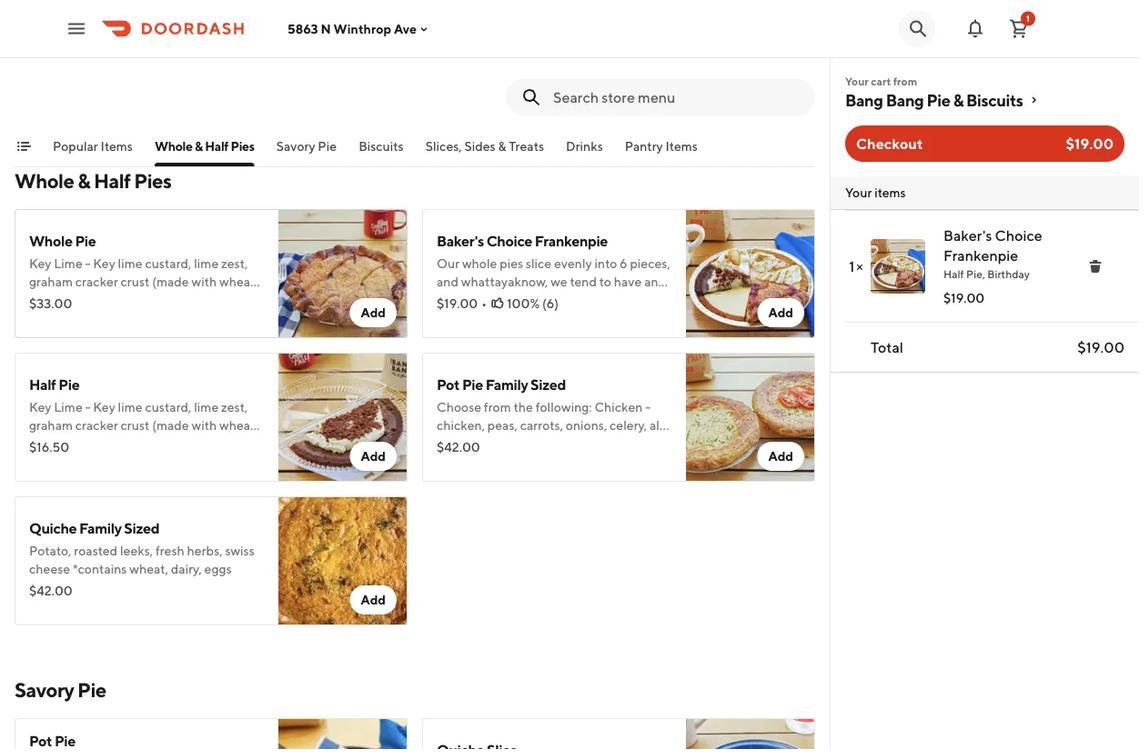 Task type: vqa. For each thing, say whether or not it's contained in the screenshot.
the Pantry
yes



Task type: describe. For each thing, give the bounding box(es) containing it.
popular
[[53, 139, 98, 154]]

show menu categories image
[[16, 139, 31, 154]]

pantry items button
[[625, 137, 698, 167]]

tarragon
[[198, 52, 247, 67]]

n
[[321, 21, 331, 36]]

vegetarian sawmill gravy poured over our classic biscuit. try adding sausage or an egg!
[[437, 34, 666, 86]]

open menu image
[[66, 18, 87, 40]]

baker's for baker's choice frankenpie half pie, birthday
[[944, 227, 992, 244]]

pantry items
[[625, 139, 698, 154]]

half down popular items button
[[94, 169, 131, 193]]

1 for 1 ×
[[849, 258, 855, 275]]

Item Search search field
[[553, 87, 801, 107]]

cart
[[871, 75, 891, 87]]

1 ×
[[849, 258, 863, 275]]

biscuits button
[[359, 137, 404, 167]]

your items
[[845, 185, 906, 200]]

popular items button
[[53, 137, 133, 167]]

our
[[437, 52, 456, 67]]

2 bang from the left
[[886, 90, 924, 110]]

garlic
[[74, 52, 106, 67]]

1 bang from the left
[[845, 90, 883, 110]]

poblano,
[[179, 71, 230, 86]]

items
[[875, 185, 906, 200]]

poured
[[580, 34, 622, 49]]

& inside "button"
[[498, 139, 506, 154]]

0 vertical spatial sized
[[531, 376, 566, 394]]

add button for baker's choice frankenpie
[[757, 298, 804, 328]]

1 for 1
[[1026, 13, 1030, 24]]

add for whole pie
[[361, 305, 386, 320]]

add button for whole pie
[[350, 298, 397, 328]]

baker's for baker's choice frankenpie
[[437, 232, 484, 250]]

biscuit.
[[499, 52, 540, 67]]

pot
[[437, 376, 460, 394]]

pantry
[[625, 139, 663, 154]]

remove baker's choice frankenpie from order image
[[1088, 259, 1103, 274]]

pie,
[[966, 268, 985, 280]]

and
[[73, 34, 95, 49]]

popular items
[[53, 139, 133, 154]]

0 vertical spatial $42.00
[[437, 440, 480, 455]]

swiss
[[225, 544, 255, 559]]

tajin
[[120, 89, 145, 104]]

sausage
[[606, 52, 652, 67]]

half up $16.50
[[29, 376, 56, 394]]

biscuits inside bang bang pie & biscuits link
[[966, 90, 1023, 110]]

your cart from
[[845, 75, 917, 87]]

bang bang pie & biscuits link
[[845, 89, 1125, 111]]

1 vertical spatial whole
[[15, 169, 74, 193]]

1 vertical spatial pies
[[134, 169, 171, 193]]

0 horizontal spatial grits
[[62, 71, 91, 86]]

1 horizontal spatial pies
[[231, 139, 254, 154]]

0 horizontal spatial savory
[[15, 679, 74, 702]]

dairy,
[[171, 562, 202, 577]]

0 horizontal spatial baker's choice frankenpie image
[[686, 209, 815, 339]]

your for your items
[[845, 185, 872, 200]]

shrimp
[[29, 34, 70, 49]]

•
[[482, 296, 487, 311]]

2 vertical spatial whole
[[29, 232, 72, 250]]

quiche family sized image
[[278, 497, 408, 626]]

cheese
[[29, 562, 70, 577]]

half pie
[[29, 376, 79, 394]]

checkout
[[856, 135, 923, 152]]

an
[[437, 71, 451, 86]]

adding
[[563, 52, 603, 67]]

gravy biscuit image
[[686, 0, 815, 116]]

100%
[[507, 296, 540, 311]]

add for baker's choice frankenpie
[[768, 305, 793, 320]]

1 horizontal spatial -
[[128, 34, 134, 49]]

lime
[[232, 71, 257, 86]]

crumbs,
[[149, 52, 195, 67]]

half down poblano,
[[205, 139, 228, 154]]

add for half pie
[[361, 449, 386, 464]]

shrimp,
[[29, 52, 71, 67]]

corn,
[[147, 71, 176, 86]]

potato,
[[29, 544, 71, 559]]

elote
[[29, 71, 60, 86]]

winthrop
[[334, 21, 391, 36]]

grits image
[[278, 0, 408, 116]]

baker's choice frankenpie
[[437, 232, 608, 250]]

1 vertical spatial whole & half pies
[[15, 169, 171, 193]]

crema,
[[29, 89, 68, 104]]

0 horizontal spatial biscuits
[[359, 139, 404, 154]]

biscuit
[[108, 52, 147, 67]]

1 horizontal spatial baker's choice frankenpie image
[[871, 239, 925, 294]]

bang bang pie & biscuits
[[845, 90, 1023, 110]]

pot pie family sized
[[437, 376, 566, 394]]



Task type: locate. For each thing, give the bounding box(es) containing it.
family up *contains
[[79, 520, 122, 537]]

sized up leeks,
[[124, 520, 159, 537]]

savory
[[276, 139, 315, 154], [15, 679, 74, 702]]

items for popular items
[[101, 139, 133, 154]]

drinks
[[566, 139, 603, 154]]

sherry-
[[136, 34, 177, 49]]

shrimp and grits - sherry-poached shrimp, garlic biscuit crumbs, tarragon elote grits - roasted corn, poblano, lime crema, cilantro, tajin
[[29, 34, 257, 104]]

roasted inside quiche family sized potato, roasted leeks, fresh herbs, swiss cheese *contains wheat, dairy, eggs $42.00
[[74, 544, 118, 559]]

1 vertical spatial 1
[[849, 258, 855, 275]]

over
[[624, 34, 650, 49]]

biscuits
[[966, 90, 1023, 110], [359, 139, 404, 154]]

1 items from the left
[[101, 139, 133, 154]]

1 horizontal spatial savory
[[276, 139, 315, 154]]

1 horizontal spatial family
[[486, 376, 528, 394]]

choice up 100%
[[487, 232, 532, 250]]

-
[[128, 34, 134, 49], [93, 71, 99, 86]]

half
[[205, 139, 228, 154], [94, 169, 131, 193], [944, 268, 964, 280], [29, 376, 56, 394]]

0 horizontal spatial family
[[79, 520, 122, 537]]

frankenpie
[[535, 232, 608, 250], [944, 247, 1019, 264]]

baker's choice frankenpie image
[[686, 209, 815, 339], [871, 239, 925, 294]]

pies
[[231, 139, 254, 154], [134, 169, 171, 193]]

choice up birthday
[[995, 227, 1043, 244]]

half inside 'baker's choice frankenpie half pie, birthday'
[[944, 268, 964, 280]]

*contains
[[73, 562, 127, 577]]

0 horizontal spatial baker's
[[437, 232, 484, 250]]

roasted inside shrimp and grits - sherry-poached shrimp, garlic biscuit crumbs, tarragon elote grits - roasted corn, poblano, lime crema, cilantro, tajin
[[101, 71, 145, 86]]

grits
[[97, 34, 126, 49], [62, 71, 91, 86]]

0 vertical spatial pies
[[231, 139, 254, 154]]

$19.00
[[1066, 135, 1114, 152], [944, 291, 985, 306], [437, 296, 478, 311], [1078, 339, 1125, 356]]

0 horizontal spatial 1
[[849, 258, 855, 275]]

0 vertical spatial -
[[128, 34, 134, 49]]

1 horizontal spatial choice
[[995, 227, 1043, 244]]

frankenpie up pie, at the right of the page
[[944, 247, 1019, 264]]

pies left the savory pie button
[[231, 139, 254, 154]]

pie
[[927, 90, 950, 110], [318, 139, 337, 154], [75, 232, 96, 250], [58, 376, 79, 394], [462, 376, 483, 394], [77, 679, 106, 702]]

1 vertical spatial family
[[79, 520, 122, 537]]

100% (6)
[[507, 296, 559, 311]]

0 vertical spatial roasted
[[101, 71, 145, 86]]

add button for pot pie family sized
[[757, 442, 804, 471]]

try
[[543, 52, 560, 67]]

sized down the '(6)'
[[531, 376, 566, 394]]

$19.00 •
[[437, 296, 487, 311]]

0 horizontal spatial sized
[[124, 520, 159, 537]]

(6)
[[542, 296, 559, 311]]

eggs
[[204, 562, 232, 577]]

whole down corn,
[[155, 139, 193, 154]]

baker's inside 'baker's choice frankenpie half pie, birthday'
[[944, 227, 992, 244]]

quiche slice image
[[686, 719, 815, 750]]

0 horizontal spatial items
[[101, 139, 133, 154]]

0 vertical spatial whole & half pies
[[155, 139, 254, 154]]

bang down the cart
[[845, 90, 883, 110]]

frankenpie inside 'baker's choice frankenpie half pie, birthday'
[[944, 247, 1019, 264]]

half left pie, at the right of the page
[[944, 268, 964, 280]]

items
[[101, 139, 133, 154], [666, 139, 698, 154]]

0 vertical spatial savory pie
[[276, 139, 337, 154]]

vegetarian
[[437, 34, 498, 49]]

1 horizontal spatial savory pie
[[276, 139, 337, 154]]

0 horizontal spatial $42.00
[[29, 584, 73, 599]]

wheat,
[[129, 562, 168, 577]]

1 items, open order cart image
[[1008, 18, 1030, 40]]

baker's up pie, at the right of the page
[[944, 227, 992, 244]]

total
[[871, 339, 904, 356]]

$16.50
[[29, 440, 69, 455]]

0 horizontal spatial pies
[[134, 169, 171, 193]]

1 horizontal spatial baker's
[[944, 227, 992, 244]]

whole pie
[[29, 232, 96, 250]]

items right popular
[[101, 139, 133, 154]]

$33.00
[[29, 296, 72, 311]]

birthday
[[987, 268, 1030, 280]]

treats
[[509, 139, 544, 154]]

1 your from the top
[[845, 75, 869, 87]]

- up biscuit
[[128, 34, 134, 49]]

sawmill
[[501, 34, 543, 49]]

5863 n winthrop ave button
[[288, 21, 431, 36]]

5863
[[288, 21, 318, 36]]

baker's
[[944, 227, 992, 244], [437, 232, 484, 250]]

savory inside the savory pie button
[[276, 139, 315, 154]]

bang
[[845, 90, 883, 110], [886, 90, 924, 110]]

pie inside button
[[318, 139, 337, 154]]

egg!
[[453, 71, 480, 86]]

pot pie family sized image
[[686, 353, 815, 482]]

bang down from
[[886, 90, 924, 110]]

fresh
[[156, 544, 185, 559]]

slices, sides & treats button
[[426, 137, 544, 167]]

frankenpie for baker's choice frankenpie half pie, birthday
[[944, 247, 1019, 264]]

1 horizontal spatial frankenpie
[[944, 247, 1019, 264]]

sized
[[531, 376, 566, 394], [124, 520, 159, 537]]

frankenpie up the '(6)'
[[535, 232, 608, 250]]

0 vertical spatial savory
[[276, 139, 315, 154]]

family inside quiche family sized potato, roasted leeks, fresh herbs, swiss cheese *contains wheat, dairy, eggs $42.00
[[79, 520, 122, 537]]

0 horizontal spatial bang
[[845, 90, 883, 110]]

1 vertical spatial roasted
[[74, 544, 118, 559]]

family
[[486, 376, 528, 394], [79, 520, 122, 537]]

1 horizontal spatial sized
[[531, 376, 566, 394]]

$42.00 down cheese
[[29, 584, 73, 599]]

poached
[[177, 34, 228, 49]]

quiche family sized potato, roasted leeks, fresh herbs, swiss cheese *contains wheat, dairy, eggs $42.00
[[29, 520, 255, 599]]

slices, sides & treats
[[426, 139, 544, 154]]

items right pantry
[[666, 139, 698, 154]]

roasted down biscuit
[[101, 71, 145, 86]]

- up cilantro,
[[93, 71, 99, 86]]

slices,
[[426, 139, 462, 154]]

1 horizontal spatial biscuits
[[966, 90, 1023, 110]]

0 horizontal spatial -
[[93, 71, 99, 86]]

whole down show menu categories image
[[15, 169, 74, 193]]

leeks,
[[120, 544, 153, 559]]

items for pantry items
[[666, 139, 698, 154]]

grits down the "garlic" in the left of the page
[[62, 71, 91, 86]]

choice for baker's choice frankenpie
[[487, 232, 532, 250]]

roasted
[[101, 71, 145, 86], [74, 544, 118, 559]]

choice inside 'baker's choice frankenpie half pie, birthday'
[[995, 227, 1043, 244]]

from
[[893, 75, 917, 87]]

1 inside button
[[1026, 13, 1030, 24]]

1 vertical spatial -
[[93, 71, 99, 86]]

choice for baker's choice frankenpie half pie, birthday
[[995, 227, 1043, 244]]

pot pie image
[[278, 719, 408, 750]]

0 vertical spatial 1
[[1026, 13, 1030, 24]]

frankenpie for baker's choice frankenpie
[[535, 232, 608, 250]]

1 horizontal spatial items
[[666, 139, 698, 154]]

0 horizontal spatial savory pie
[[15, 679, 106, 702]]

2 items from the left
[[666, 139, 698, 154]]

1 vertical spatial savory
[[15, 679, 74, 702]]

pies down tajin
[[134, 169, 171, 193]]

1 left '×' at the top right
[[849, 258, 855, 275]]

ave
[[394, 21, 417, 36]]

baker's choice frankenpie half pie, birthday
[[944, 227, 1043, 280]]

0 vertical spatial biscuits
[[966, 90, 1023, 110]]

2 your from the top
[[845, 185, 872, 200]]

drinks button
[[566, 137, 603, 167]]

half pie image
[[278, 353, 408, 482]]

gravy
[[546, 34, 577, 49]]

1 horizontal spatial bang
[[886, 90, 924, 110]]

herbs,
[[187, 544, 223, 559]]

1 vertical spatial $42.00
[[29, 584, 73, 599]]

×
[[857, 258, 863, 275]]

roasted up *contains
[[74, 544, 118, 559]]

5863 n winthrop ave
[[288, 21, 417, 36]]

$42.00 down "pot" at the left bottom of page
[[437, 440, 480, 455]]

whole & half pies
[[155, 139, 254, 154], [15, 169, 171, 193]]

1 horizontal spatial 1
[[1026, 13, 1030, 24]]

1 button
[[1001, 10, 1037, 47]]

0 vertical spatial grits
[[97, 34, 126, 49]]

0 vertical spatial family
[[486, 376, 528, 394]]

whole up $33.00
[[29, 232, 72, 250]]

1 vertical spatial biscuits
[[359, 139, 404, 154]]

add for pot pie family sized
[[768, 449, 793, 464]]

sized inside quiche family sized potato, roasted leeks, fresh herbs, swiss cheese *contains wheat, dairy, eggs $42.00
[[124, 520, 159, 537]]

savory pie button
[[276, 137, 337, 167]]

savory pie
[[276, 139, 337, 154], [15, 679, 106, 702]]

or
[[655, 52, 666, 67]]

sides
[[465, 139, 496, 154]]

baker's up $19.00 •
[[437, 232, 484, 250]]

your left the cart
[[845, 75, 869, 87]]

1 horizontal spatial $42.00
[[437, 440, 480, 455]]

add button for half pie
[[350, 442, 397, 471]]

1 right notification bell image
[[1026, 13, 1030, 24]]

notification bell image
[[965, 18, 986, 40]]

0 vertical spatial whole
[[155, 139, 193, 154]]

your for your cart from
[[845, 75, 869, 87]]

1 vertical spatial grits
[[62, 71, 91, 86]]

your left items
[[845, 185, 872, 200]]

1 vertical spatial your
[[845, 185, 872, 200]]

1
[[1026, 13, 1030, 24], [849, 258, 855, 275]]

biscuits down notification bell image
[[966, 90, 1023, 110]]

classic
[[459, 52, 496, 67]]

quiche
[[29, 520, 77, 537]]

choice
[[995, 227, 1043, 244], [487, 232, 532, 250]]

0 horizontal spatial frankenpie
[[535, 232, 608, 250]]

$42.00 inside quiche family sized potato, roasted leeks, fresh herbs, swiss cheese *contains wheat, dairy, eggs $42.00
[[29, 584, 73, 599]]

whole pie image
[[278, 209, 408, 339]]

1 vertical spatial sized
[[124, 520, 159, 537]]

1 horizontal spatial grits
[[97, 34, 126, 49]]

biscuits left slices,
[[359, 139, 404, 154]]

0 vertical spatial your
[[845, 75, 869, 87]]

whole & half pies down popular items button
[[15, 169, 171, 193]]

cilantro,
[[71, 89, 118, 104]]

grits up biscuit
[[97, 34, 126, 49]]

family right "pot" at the left bottom of page
[[486, 376, 528, 394]]

whole & half pies down poblano,
[[155, 139, 254, 154]]

1 vertical spatial savory pie
[[15, 679, 106, 702]]

0 horizontal spatial choice
[[487, 232, 532, 250]]



